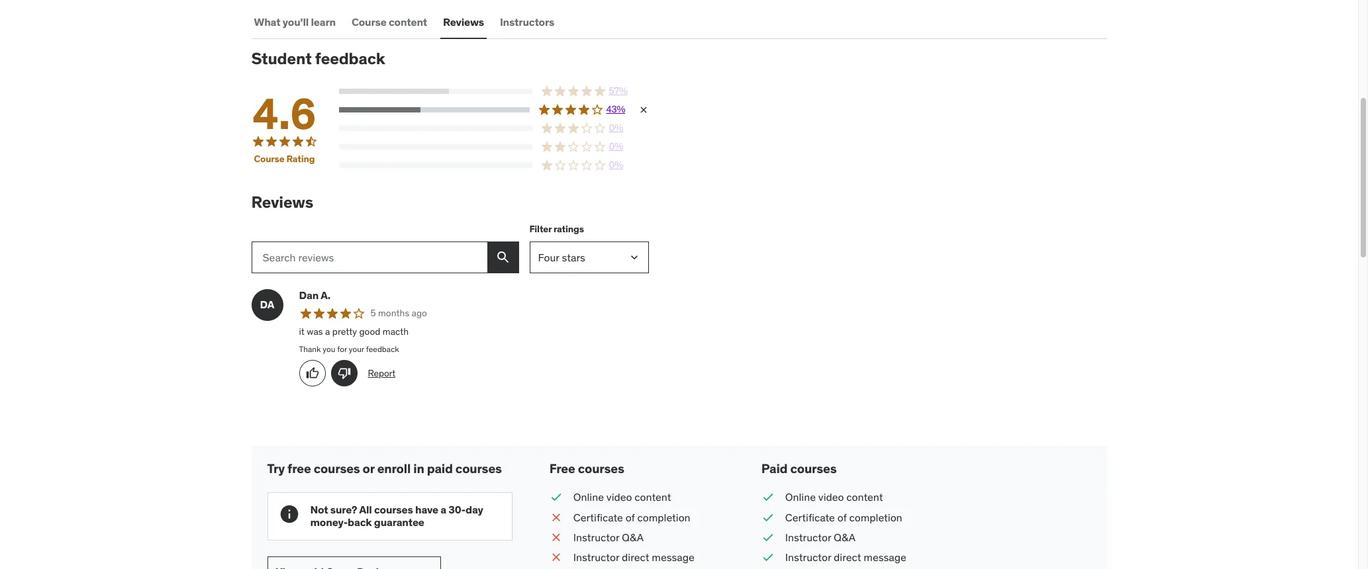 Task type: describe. For each thing, give the bounding box(es) containing it.
0 horizontal spatial reviews
[[251, 192, 313, 213]]

try free courses or enroll in paid courses
[[267, 461, 502, 477]]

pretty
[[332, 326, 357, 338]]

instructor direct message for free courses
[[574, 551, 695, 565]]

0 horizontal spatial a
[[325, 326, 330, 338]]

small image for instructor direct message
[[762, 551, 775, 566]]

instructor for small icon corresponding to instructor q&a
[[786, 531, 832, 545]]

online video content for paid courses
[[786, 491, 884, 504]]

online for paid
[[786, 491, 816, 504]]

rating
[[287, 153, 315, 165]]

2 0% from the top
[[609, 141, 624, 153]]

reviews button
[[441, 6, 487, 38]]

reviews inside button
[[443, 15, 484, 28]]

all
[[359, 504, 372, 517]]

day
[[466, 504, 483, 517]]

0 vertical spatial feedback
[[315, 48, 385, 69]]

content inside course content button
[[389, 15, 427, 28]]

3 0% from the top
[[609, 159, 624, 171]]

q&a for paid courses
[[834, 531, 856, 545]]

content for paid courses
[[847, 491, 884, 504]]

thank you for your feedback
[[299, 344, 399, 354]]

direct for paid courses
[[834, 551, 862, 565]]

courses right free at the left bottom
[[578, 461, 625, 477]]

course content
[[352, 15, 427, 28]]

da
[[260, 298, 275, 312]]

43% button
[[339, 103, 649, 117]]

5 months ago
[[371, 308, 427, 319]]

video for free courses
[[607, 491, 632, 504]]

filter ratings
[[530, 224, 584, 235]]

instructors
[[500, 15, 555, 28]]

undo mark as unhelpful image
[[338, 367, 351, 381]]

direct for free courses
[[622, 551, 650, 565]]

back
[[348, 516, 372, 530]]

ago
[[412, 308, 427, 319]]

small image for instructor q&a
[[550, 531, 563, 546]]

months
[[378, 308, 410, 319]]

you
[[323, 344, 336, 354]]

small image for online video content
[[762, 490, 775, 505]]

instructor q&a for paid courses
[[786, 531, 856, 545]]

course for course rating
[[254, 153, 285, 165]]

small image for instructor q&a
[[762, 531, 775, 546]]

it was a pretty good macth
[[299, 326, 409, 338]]

4.6
[[253, 87, 316, 140]]

paid
[[762, 461, 788, 477]]

courses inside not sure? all courses have a 30-day money-back guarantee
[[374, 504, 413, 517]]

57%
[[609, 85, 628, 97]]

message for paid courses
[[864, 551, 907, 565]]

course for course content
[[352, 15, 387, 28]]

courses right paid
[[456, 461, 502, 477]]

try
[[267, 461, 285, 477]]

small image for certificate of completion
[[550, 511, 563, 525]]

student feedback
[[251, 48, 385, 69]]

online for free
[[574, 491, 604, 504]]

mark as helpful image
[[306, 367, 319, 381]]

paid
[[427, 461, 453, 477]]

guarantee
[[374, 516, 425, 530]]

you'll
[[283, 15, 309, 28]]

dan a.
[[299, 289, 331, 302]]

it
[[299, 326, 305, 338]]

small image for online video content
[[550, 490, 563, 505]]



Task type: locate. For each thing, give the bounding box(es) containing it.
instructor direct message
[[574, 551, 695, 565], [786, 551, 907, 565]]

instructor direct message for paid courses
[[786, 551, 907, 565]]

direct
[[622, 551, 650, 565], [834, 551, 862, 565]]

0 horizontal spatial online video content
[[574, 491, 672, 504]]

online video content down paid courses
[[786, 491, 884, 504]]

1 horizontal spatial a
[[441, 504, 447, 517]]

certificate for paid
[[786, 511, 835, 524]]

1 online from the left
[[574, 491, 604, 504]]

1 certificate from the left
[[574, 511, 623, 524]]

instructors button
[[498, 6, 557, 38]]

1 0% button from the top
[[339, 122, 649, 135]]

1 horizontal spatial q&a
[[834, 531, 856, 545]]

of for free courses
[[626, 511, 635, 524]]

course content button
[[349, 6, 430, 38]]

instructor for small icon for instructor direct message
[[574, 551, 620, 565]]

1 instructor direct message from the left
[[574, 551, 695, 565]]

1 horizontal spatial content
[[635, 491, 672, 504]]

2 completion from the left
[[850, 511, 903, 524]]

1 vertical spatial course
[[254, 153, 285, 165]]

learn
[[311, 15, 336, 28]]

message for free courses
[[652, 551, 695, 565]]

0 horizontal spatial certificate of completion
[[574, 511, 691, 524]]

certificate for free
[[574, 511, 623, 524]]

or
[[363, 461, 375, 477]]

course left rating
[[254, 153, 285, 165]]

course right 'learn'
[[352, 15, 387, 28]]

Search reviews text field
[[251, 242, 487, 273]]

courses left or
[[314, 461, 360, 477]]

a left 30-
[[441, 504, 447, 517]]

money-
[[310, 516, 348, 530]]

2 direct from the left
[[834, 551, 862, 565]]

0 vertical spatial a
[[325, 326, 330, 338]]

paid courses
[[762, 461, 837, 477]]

1 message from the left
[[652, 551, 695, 565]]

2 online from the left
[[786, 491, 816, 504]]

small image for instructor direct message
[[550, 551, 563, 566]]

small image for certificate of completion
[[762, 511, 775, 525]]

small image
[[762, 490, 775, 505], [762, 511, 775, 525], [550, 531, 563, 546], [762, 551, 775, 566]]

1 vertical spatial a
[[441, 504, 447, 517]]

online down the free courses
[[574, 491, 604, 504]]

0 horizontal spatial completion
[[638, 511, 691, 524]]

was
[[307, 326, 323, 338]]

xsmall image
[[638, 105, 649, 115]]

completion for free courses
[[638, 511, 691, 524]]

0 horizontal spatial q&a
[[622, 531, 644, 545]]

macth
[[383, 326, 409, 338]]

0 vertical spatial 0% button
[[339, 122, 649, 135]]

message
[[652, 551, 695, 565], [864, 551, 907, 565]]

completion for paid courses
[[850, 511, 903, 524]]

1 certificate of completion from the left
[[574, 511, 691, 524]]

certificate of completion for paid courses
[[786, 511, 903, 524]]

reviews down course rating
[[251, 192, 313, 213]]

1 horizontal spatial reviews
[[443, 15, 484, 28]]

0 horizontal spatial instructor direct message
[[574, 551, 695, 565]]

2 q&a from the left
[[834, 531, 856, 545]]

1 horizontal spatial certificate of completion
[[786, 511, 903, 524]]

video down paid courses
[[819, 491, 844, 504]]

0%
[[609, 122, 624, 134], [609, 141, 624, 153], [609, 159, 624, 171]]

courses right all
[[374, 504, 413, 517]]

have
[[415, 504, 439, 517]]

feedback
[[315, 48, 385, 69], [366, 344, 399, 354]]

free
[[550, 461, 576, 477]]

courses
[[314, 461, 360, 477], [456, 461, 502, 477], [578, 461, 625, 477], [791, 461, 837, 477], [374, 504, 413, 517]]

1 instructor q&a from the left
[[574, 531, 644, 545]]

instructor for small image for instructor direct message
[[786, 551, 832, 565]]

for
[[337, 344, 347, 354]]

your
[[349, 344, 364, 354]]

1 horizontal spatial instructor direct message
[[786, 551, 907, 565]]

what you'll learn button
[[251, 6, 339, 38]]

2 video from the left
[[819, 491, 844, 504]]

what you'll learn
[[254, 15, 336, 28]]

2 online video content from the left
[[786, 491, 884, 504]]

0 vertical spatial reviews
[[443, 15, 484, 28]]

video for paid courses
[[819, 491, 844, 504]]

2 vertical spatial 0% button
[[339, 159, 649, 172]]

q&a for free courses
[[622, 531, 644, 545]]

enroll
[[377, 461, 411, 477]]

report
[[368, 367, 396, 379]]

q&a
[[622, 531, 644, 545], [834, 531, 856, 545]]

1 horizontal spatial course
[[352, 15, 387, 28]]

1 0% from the top
[[609, 122, 624, 134]]

1 of from the left
[[626, 511, 635, 524]]

2 instructor q&a from the left
[[786, 531, 856, 545]]

1 video from the left
[[607, 491, 632, 504]]

online down paid courses
[[786, 491, 816, 504]]

1 direct from the left
[[622, 551, 650, 565]]

a inside not sure? all courses have a 30-day money-back guarantee
[[441, 504, 447, 517]]

reviews left instructors
[[443, 15, 484, 28]]

2 instructor direct message from the left
[[786, 551, 907, 565]]

0 horizontal spatial content
[[389, 15, 427, 28]]

3 0% button from the top
[[339, 159, 649, 172]]

completion
[[638, 511, 691, 524], [850, 511, 903, 524]]

content
[[389, 15, 427, 28], [635, 491, 672, 504], [847, 491, 884, 504]]

thank
[[299, 344, 321, 354]]

sure?
[[330, 504, 357, 517]]

a.
[[321, 289, 331, 302]]

0 vertical spatial course
[[352, 15, 387, 28]]

feedback down 'learn'
[[315, 48, 385, 69]]

certificate
[[574, 511, 623, 524], [786, 511, 835, 524]]

2 0% button from the top
[[339, 140, 649, 154]]

filter
[[530, 224, 552, 235]]

0 vertical spatial 0%
[[609, 122, 624, 134]]

1 horizontal spatial video
[[819, 491, 844, 504]]

2 of from the left
[[838, 511, 847, 524]]

submit search image
[[495, 250, 511, 266]]

1 horizontal spatial online video content
[[786, 491, 884, 504]]

reviews
[[443, 15, 484, 28], [251, 192, 313, 213]]

2 vertical spatial 0%
[[609, 159, 624, 171]]

30-
[[449, 504, 466, 517]]

a right was on the bottom left
[[325, 326, 330, 338]]

1 online video content from the left
[[574, 491, 672, 504]]

video
[[607, 491, 632, 504], [819, 491, 844, 504]]

1 vertical spatial 0%
[[609, 141, 624, 153]]

2 message from the left
[[864, 551, 907, 565]]

1 vertical spatial feedback
[[366, 344, 399, 354]]

1 horizontal spatial message
[[864, 551, 907, 565]]

student
[[251, 48, 312, 69]]

certificate down paid courses
[[786, 511, 835, 524]]

instructor
[[574, 531, 620, 545], [786, 531, 832, 545], [574, 551, 620, 565], [786, 551, 832, 565]]

0 horizontal spatial direct
[[622, 551, 650, 565]]

43%
[[607, 103, 626, 115]]

ratings
[[554, 224, 584, 235]]

of for paid courses
[[838, 511, 847, 524]]

5
[[371, 308, 376, 319]]

1 horizontal spatial completion
[[850, 511, 903, 524]]

certificate of completion down paid courses
[[786, 511, 903, 524]]

online video content
[[574, 491, 672, 504], [786, 491, 884, 504]]

instructor q&a
[[574, 531, 644, 545], [786, 531, 856, 545]]

1 completion from the left
[[638, 511, 691, 524]]

1 horizontal spatial of
[[838, 511, 847, 524]]

0 horizontal spatial of
[[626, 511, 635, 524]]

free
[[288, 461, 311, 477]]

instructor for small image for instructor q&a
[[574, 531, 620, 545]]

certificate down the free courses
[[574, 511, 623, 524]]

dan
[[299, 289, 319, 302]]

free courses
[[550, 461, 625, 477]]

course
[[352, 15, 387, 28], [254, 153, 285, 165]]

2 certificate of completion from the left
[[786, 511, 903, 524]]

0 horizontal spatial online
[[574, 491, 604, 504]]

online
[[574, 491, 604, 504], [786, 491, 816, 504]]

certificate of completion
[[574, 511, 691, 524], [786, 511, 903, 524]]

online video content down the free courses
[[574, 491, 672, 504]]

1 q&a from the left
[[622, 531, 644, 545]]

not sure? all courses have a 30-day money-back guarantee
[[310, 504, 483, 530]]

online video content for free courses
[[574, 491, 672, 504]]

0 horizontal spatial instructor q&a
[[574, 531, 644, 545]]

of
[[626, 511, 635, 524], [838, 511, 847, 524]]

what
[[254, 15, 281, 28]]

small image
[[550, 490, 563, 505], [550, 511, 563, 525], [762, 531, 775, 546], [550, 551, 563, 566]]

1 horizontal spatial certificate
[[786, 511, 835, 524]]

instructor q&a for free courses
[[574, 531, 644, 545]]

57% button
[[339, 85, 649, 98]]

0 horizontal spatial video
[[607, 491, 632, 504]]

2 horizontal spatial content
[[847, 491, 884, 504]]

courses right "paid"
[[791, 461, 837, 477]]

0% button
[[339, 122, 649, 135], [339, 140, 649, 154], [339, 159, 649, 172]]

not
[[310, 504, 328, 517]]

video down the free courses
[[607, 491, 632, 504]]

certificate of completion for free courses
[[574, 511, 691, 524]]

2 certificate from the left
[[786, 511, 835, 524]]

0 horizontal spatial course
[[254, 153, 285, 165]]

in
[[414, 461, 424, 477]]

1 horizontal spatial direct
[[834, 551, 862, 565]]

1 vertical spatial reviews
[[251, 192, 313, 213]]

feedback down 'good'
[[366, 344, 399, 354]]

content for free courses
[[635, 491, 672, 504]]

course inside button
[[352, 15, 387, 28]]

course rating
[[254, 153, 315, 165]]

certificate of completion down the free courses
[[574, 511, 691, 524]]

1 horizontal spatial online
[[786, 491, 816, 504]]

0 horizontal spatial message
[[652, 551, 695, 565]]

1 vertical spatial 0% button
[[339, 140, 649, 154]]

0 horizontal spatial certificate
[[574, 511, 623, 524]]

report button
[[368, 367, 396, 380]]

good
[[359, 326, 381, 338]]

a
[[325, 326, 330, 338], [441, 504, 447, 517]]

1 horizontal spatial instructor q&a
[[786, 531, 856, 545]]



Task type: vqa. For each thing, say whether or not it's contained in the screenshot.
the udemy business LINK
no



